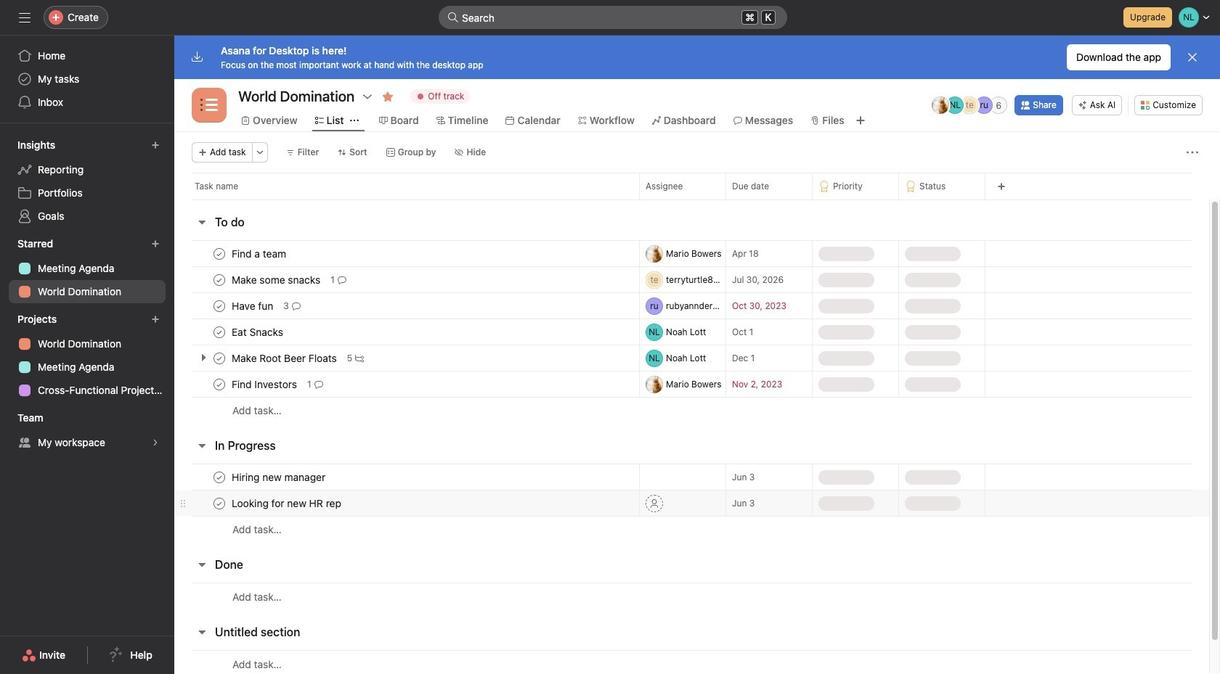 Task type: vqa. For each thing, say whether or not it's contained in the screenshot.
see details, cucomber icon
no



Task type: describe. For each thing, give the bounding box(es) containing it.
list image
[[200, 97, 218, 114]]

global element
[[0, 36, 174, 123]]

find a team cell
[[174, 240, 639, 267]]

3 comments image
[[292, 302, 301, 310]]

add field image
[[997, 182, 1006, 191]]

see details, my workspace image
[[151, 439, 160, 447]]

teams element
[[0, 405, 174, 458]]

mark complete checkbox inside make root beer floats cell
[[211, 350, 228, 367]]

2 collapse task list for this group image from the top
[[196, 627, 208, 638]]

1 comment image
[[338, 276, 346, 284]]

add tab image
[[855, 115, 866, 126]]

more actions image
[[1187, 147, 1198, 158]]

mark complete image for task name text field within the find investors cell
[[211, 376, 228, 393]]

mark complete checkbox for task name text field in the hiring new manager cell
[[211, 469, 228, 486]]

mark complete image inside hiring new manager cell
[[211, 469, 228, 486]]

have fun cell
[[174, 293, 639, 320]]

mark complete image for task name text field inside the looking for new hr rep cell
[[211, 495, 228, 512]]

task name text field for find investors cell
[[229, 377, 301, 392]]

mark complete image inside "eat snacks" cell
[[211, 324, 228, 341]]

new project or portfolio image
[[151, 315, 160, 324]]

remove from starred image
[[382, 91, 394, 102]]

tab actions image
[[350, 116, 358, 125]]

new insights image
[[151, 141, 160, 150]]

insights element
[[0, 132, 174, 231]]

hide sidebar image
[[19, 12, 31, 23]]

mark complete image for task name text box in have fun cell
[[211, 297, 228, 315]]

projects element
[[0, 306, 174, 405]]

2 collapse task list for this group image from the top
[[196, 559, 208, 571]]



Task type: locate. For each thing, give the bounding box(es) containing it.
mark complete checkbox inside have fun cell
[[211, 297, 228, 315]]

collapse task list for this group image
[[196, 216, 208, 228], [196, 627, 208, 638]]

task name text field inside make root beer floats cell
[[229, 351, 341, 366]]

task name text field inside "make some snacks" cell
[[229, 273, 325, 287]]

None field
[[439, 6, 787, 29]]

task name text field inside the looking for new hr rep cell
[[229, 496, 346, 511]]

0 vertical spatial collapse task list for this group image
[[196, 440, 208, 452]]

2 vertical spatial mark complete image
[[211, 495, 228, 512]]

hiring new manager cell
[[174, 464, 639, 491]]

3 task name text field from the top
[[229, 351, 341, 366]]

mark complete checkbox inside "make some snacks" cell
[[211, 271, 228, 289]]

prominent image
[[447, 12, 459, 23]]

make some snacks cell
[[174, 267, 639, 293]]

0 vertical spatial collapse task list for this group image
[[196, 216, 208, 228]]

4 mark complete checkbox from the top
[[211, 469, 228, 486]]

expand subtask list for the task make root beer floats image
[[198, 352, 209, 364]]

1 vertical spatial collapse task list for this group image
[[196, 559, 208, 571]]

task name text field for the looking for new hr rep cell
[[229, 496, 346, 511]]

task name text field for "eat snacks" cell
[[229, 325, 288, 340]]

task name text field inside the find a team cell
[[229, 247, 291, 261]]

1 collapse task list for this group image from the top
[[196, 440, 208, 452]]

4 mark complete checkbox from the top
[[211, 495, 228, 512]]

1 vertical spatial task name text field
[[229, 299, 278, 313]]

1 task name text field from the top
[[229, 273, 325, 287]]

show options image
[[362, 91, 374, 102]]

mark complete checkbox for task name text box in have fun cell
[[211, 297, 228, 315]]

mark complete image inside the find a team cell
[[211, 245, 228, 263]]

1 mark complete image from the top
[[211, 245, 228, 263]]

Mark complete checkbox
[[211, 297, 228, 315], [211, 324, 228, 341], [211, 376, 228, 393], [211, 469, 228, 486]]

Task name text field
[[229, 273, 325, 287], [229, 299, 278, 313]]

3 mark complete checkbox from the top
[[211, 350, 228, 367]]

1 vertical spatial mark complete image
[[211, 376, 228, 393]]

task name text field inside have fun cell
[[229, 299, 278, 313]]

mark complete image
[[211, 245, 228, 263], [211, 271, 228, 289], [211, 324, 228, 341], [211, 350, 228, 367], [211, 469, 228, 486]]

header to do tree grid
[[174, 240, 1209, 424]]

1 mark complete checkbox from the top
[[211, 245, 228, 263]]

mark complete checkbox for the looking for new hr rep cell
[[211, 495, 228, 512]]

task name text field inside hiring new manager cell
[[229, 470, 330, 485]]

1 comment image
[[314, 380, 323, 389]]

mark complete checkbox inside the find a team cell
[[211, 245, 228, 263]]

mark complete checkbox inside hiring new manager cell
[[211, 469, 228, 486]]

task name text field for the find a team cell
[[229, 247, 291, 261]]

mark complete checkbox for task name text field within the find investors cell
[[211, 376, 228, 393]]

mark complete checkbox for the find a team cell
[[211, 245, 228, 263]]

task name text field left 3 comments image
[[229, 299, 278, 313]]

task name text field inside "eat snacks" cell
[[229, 325, 288, 340]]

5 task name text field from the top
[[229, 470, 330, 485]]

3 mark complete image from the top
[[211, 324, 228, 341]]

mark complete checkbox inside find investors cell
[[211, 376, 228, 393]]

2 mark complete checkbox from the top
[[211, 271, 228, 289]]

1 task name text field from the top
[[229, 247, 291, 261]]

3 mark complete image from the top
[[211, 495, 228, 512]]

header in progress tree grid
[[174, 464, 1209, 543]]

Task name text field
[[229, 247, 291, 261], [229, 325, 288, 340], [229, 351, 341, 366], [229, 377, 301, 392], [229, 470, 330, 485], [229, 496, 346, 511]]

0 vertical spatial mark complete image
[[211, 297, 228, 315]]

mark complete checkbox for task name text field inside the "eat snacks" cell
[[211, 324, 228, 341]]

task name text field for have fun cell
[[229, 299, 278, 313]]

4 task name text field from the top
[[229, 377, 301, 392]]

find investors cell
[[174, 371, 639, 398]]

mark complete checkbox inside the looking for new hr rep cell
[[211, 495, 228, 512]]

mark complete image
[[211, 297, 228, 315], [211, 376, 228, 393], [211, 495, 228, 512]]

more actions image
[[255, 148, 264, 157]]

2 task name text field from the top
[[229, 325, 288, 340]]

dismiss image
[[1187, 52, 1198, 63]]

starred element
[[0, 231, 174, 306]]

1 collapse task list for this group image from the top
[[196, 216, 208, 228]]

1 vertical spatial collapse task list for this group image
[[196, 627, 208, 638]]

2 mark complete image from the top
[[211, 271, 228, 289]]

make root beer floats cell
[[174, 345, 639, 372]]

3 mark complete checkbox from the top
[[211, 376, 228, 393]]

mark complete image for mark complete option inside the make root beer floats cell
[[211, 350, 228, 367]]

Mark complete checkbox
[[211, 245, 228, 263], [211, 271, 228, 289], [211, 350, 228, 367], [211, 495, 228, 512]]

task name text field for "make some snacks" cell
[[229, 273, 325, 287]]

1 mark complete checkbox from the top
[[211, 297, 228, 315]]

mark complete image for mark complete option in the the find a team cell
[[211, 245, 228, 263]]

looking for new hr rep cell
[[174, 490, 639, 517]]

Search tasks, projects, and more text field
[[439, 6, 787, 29]]

2 task name text field from the top
[[229, 299, 278, 313]]

row
[[174, 173, 1220, 200], [192, 199, 1192, 200], [174, 240, 1209, 267], [174, 267, 1209, 293], [174, 293, 1209, 320], [174, 319, 1209, 346], [174, 345, 1209, 372], [174, 371, 1209, 398], [174, 397, 1209, 424], [174, 464, 1209, 491], [174, 490, 1209, 517], [174, 516, 1209, 543], [174, 583, 1209, 611], [174, 651, 1209, 675]]

2 mark complete checkbox from the top
[[211, 324, 228, 341]]

5 mark complete image from the top
[[211, 469, 228, 486]]

mark complete image inside the looking for new hr rep cell
[[211, 495, 228, 512]]

5 subtasks image
[[355, 354, 364, 363]]

eat snacks cell
[[174, 319, 639, 346]]

mark complete checkbox inside "eat snacks" cell
[[211, 324, 228, 341]]

task name text field for hiring new manager cell
[[229, 470, 330, 485]]

mark complete checkbox for "make some snacks" cell
[[211, 271, 228, 289]]

2 mark complete image from the top
[[211, 376, 228, 393]]

task name text field up 3 comments image
[[229, 273, 325, 287]]

mark complete image for mark complete option within "make some snacks" cell
[[211, 271, 228, 289]]

0 vertical spatial task name text field
[[229, 273, 325, 287]]

task name text field inside find investors cell
[[229, 377, 301, 392]]

add items to starred image
[[151, 240, 160, 248]]

mark complete image inside have fun cell
[[211, 297, 228, 315]]

4 mark complete image from the top
[[211, 350, 228, 367]]

collapse task list for this group image
[[196, 440, 208, 452], [196, 559, 208, 571]]

6 task name text field from the top
[[229, 496, 346, 511]]

1 mark complete image from the top
[[211, 297, 228, 315]]



